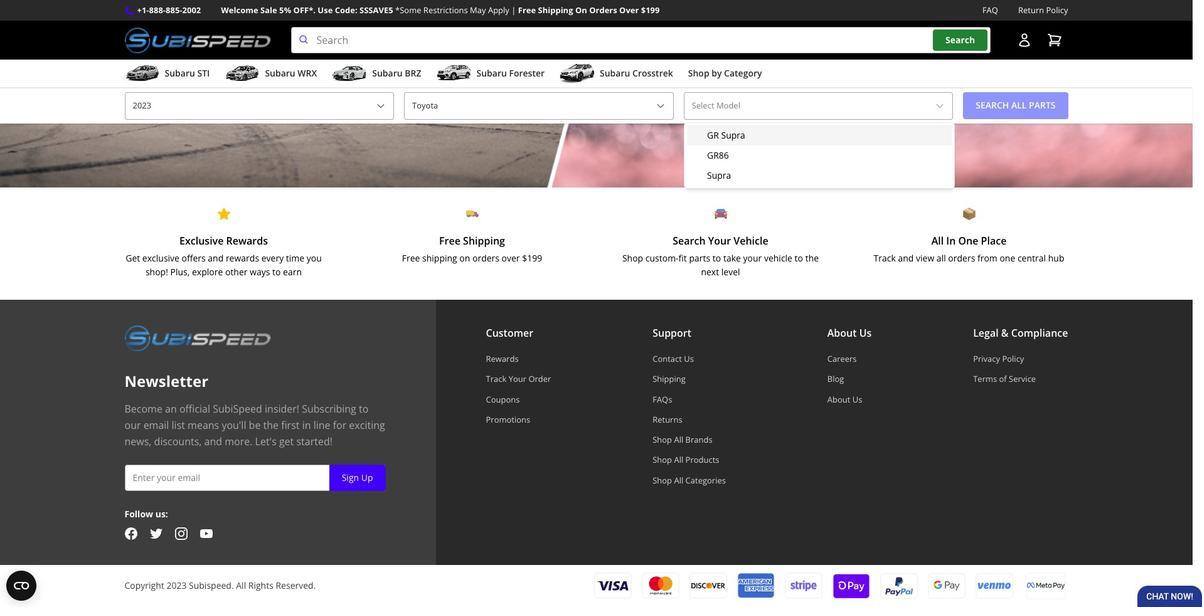 Task type: describe. For each thing, give the bounding box(es) containing it.
terms of service link
[[974, 374, 1069, 385]]

earn
[[283, 266, 302, 278]]

exclusive rewards get exclusive offers and rewards every time you shop! plus, explore other ways to earn
[[126, 234, 322, 278]]

contact
[[653, 353, 682, 365]]

us for about us link
[[853, 394, 863, 405]]

and inside become an official subispeed insider! subscribing to our email list means you'll be the first in line for exciting news, discounts, and more. let's get started!
[[204, 435, 222, 449]]

get
[[126, 252, 140, 264]]

forgot
[[605, 11, 633, 23]]

$199 inside the "free shipping free shipping on orders over $199"
[[522, 252, 543, 264]]

2002
[[182, 4, 201, 16]]

policy for return policy
[[1047, 4, 1069, 16]]

legal & compliance
[[974, 326, 1069, 340]]

over
[[502, 252, 520, 264]]

log
[[706, 41, 723, 55]]

to right the vehicle
[[795, 252, 804, 264]]

one
[[1000, 252, 1016, 264]]

+1-888-885-2002 link
[[137, 4, 201, 17]]

policy for privacy policy
[[1003, 353, 1025, 365]]

fit
[[679, 252, 687, 264]]

on
[[576, 4, 587, 16]]

your inside the search your vehicle shop custom-fit parts to take your vehicle to the next level
[[744, 252, 762, 264]]

discounts,
[[154, 435, 202, 449]]

+1-888-885-2002
[[137, 4, 201, 16]]

other
[[225, 266, 248, 278]]

returns
[[653, 414, 683, 426]]

forgot your password? link
[[605, 11, 836, 24]]

of
[[1000, 374, 1007, 385]]

careers
[[828, 353, 857, 365]]

shop for shop all categories
[[653, 475, 672, 486]]

up
[[361, 472, 373, 484]]

search for search
[[946, 34, 976, 46]]

faqs
[[653, 394, 673, 405]]

group containing gr supra
[[687, 126, 952, 186]]

explore
[[192, 266, 223, 278]]

885-
[[166, 4, 182, 16]]

+1-
[[137, 4, 149, 16]]

and for exclusive
[[208, 252, 224, 264]]

terms of service
[[974, 374, 1037, 385]]

shipping
[[423, 252, 457, 264]]

promotions
[[486, 414, 531, 426]]

in inside forgot your password? log in
[[726, 41, 735, 55]]

hub
[[1049, 252, 1065, 264]]

search button
[[934, 30, 988, 51]]

insider!
[[265, 402, 299, 416]]

vehicle
[[734, 234, 769, 248]]

shop all products link
[[653, 455, 726, 466]]

gr86 option
[[687, 146, 952, 166]]

newsletter
[[125, 371, 208, 392]]

all left rights
[[236, 580, 246, 592]]

contact us link
[[653, 353, 726, 365]]

0 vertical spatial us
[[860, 326, 872, 340]]

exclusive
[[142, 252, 180, 264]]

blog
[[828, 374, 845, 385]]

password?
[[657, 11, 702, 23]]

search for search your vehicle shop custom-fit parts to take your vehicle to the next level
[[673, 234, 706, 248]]

an for become
[[165, 402, 177, 416]]

*some
[[396, 4, 422, 16]]

brands
[[686, 434, 713, 446]]

our
[[125, 419, 141, 433]]

line
[[314, 419, 331, 433]]

follow
[[125, 509, 153, 520]]

email
[[144, 419, 169, 433]]

the inside become an official subispeed insider! subscribing to our email list means you'll be the first in line for exciting news, discounts, and more. let's get started!
[[263, 419, 279, 433]]

rewards inside exclusive rewards get exclusive offers and rewards every time you shop! plus, explore other ways to earn
[[226, 234, 268, 248]]

all
[[937, 252, 947, 264]]

all inside all in one place track and view all orders from one central hub
[[932, 234, 944, 248]]

welcome sale 5% off*. use code: sssave5
[[221, 4, 393, 16]]

blog link
[[828, 374, 872, 385]]

parts
[[690, 252, 711, 264]]

orders inside all in one place track and view all orders from one central hub
[[949, 252, 976, 264]]

follow us:
[[125, 509, 168, 520]]

ways
[[250, 266, 270, 278]]

contact us
[[653, 353, 694, 365]]

create
[[682, 73, 710, 85]]

copyright
[[125, 580, 164, 592]]

1 about us from the top
[[828, 326, 872, 340]]

may
[[470, 4, 486, 16]]

started!
[[297, 435, 333, 449]]

0 vertical spatial supra
[[722, 129, 746, 141]]

gr
[[708, 129, 719, 141]]

*some restrictions may apply | free shipping on orders over $199
[[396, 4, 660, 16]]

0 vertical spatial $199
[[641, 4, 660, 16]]

shop all categories
[[653, 475, 726, 486]]

shop for shop all products
[[653, 455, 672, 466]]

us:
[[155, 509, 168, 520]]

shop all products
[[653, 455, 720, 466]]

all for categories
[[675, 475, 684, 486]]

apply
[[488, 4, 510, 16]]

create an account
[[682, 73, 759, 85]]

view
[[917, 252, 935, 264]]

shipping inside the "free shipping free shipping on orders over $199"
[[463, 234, 505, 248]]

central
[[1018, 252, 1047, 264]]

on
[[460, 252, 470, 264]]

restrictions
[[424, 4, 468, 16]]

Enter your email text field
[[125, 465, 386, 492]]

for
[[333, 419, 347, 433]]

sign
[[342, 472, 359, 484]]

us for contact us link
[[684, 353, 694, 365]]

to inside become an official subispeed insider! subscribing to our email list means you'll be the first in line for exciting news, discounts, and more. let's get started!
[[359, 402, 369, 416]]

privacy
[[974, 353, 1001, 365]]

forgot your password? log in
[[605, 11, 735, 55]]



Task type: locate. For each thing, give the bounding box(es) containing it.
0 vertical spatial free
[[518, 4, 536, 16]]

0 horizontal spatial your
[[509, 374, 527, 385]]

0 vertical spatial your
[[709, 234, 731, 248]]

orders right on
[[473, 252, 500, 264]]

0 vertical spatial in
[[726, 41, 735, 55]]

in
[[726, 41, 735, 55], [302, 419, 311, 433]]

shop all categories link
[[653, 475, 726, 486]]

us down blog link
[[853, 394, 863, 405]]

rewards link
[[486, 353, 551, 365]]

code:
[[335, 4, 358, 16]]

1 horizontal spatial in
[[726, 41, 735, 55]]

2 horizontal spatial free
[[518, 4, 536, 16]]

gr86
[[708, 149, 729, 161]]

track
[[874, 252, 896, 264], [486, 374, 507, 385]]

returns link
[[653, 414, 726, 426]]

1 vertical spatial us
[[684, 353, 694, 365]]

faq link
[[983, 4, 999, 17]]

welcome
[[221, 4, 258, 16]]

0 vertical spatial about us
[[828, 326, 872, 340]]

to up exciting
[[359, 402, 369, 416]]

0 horizontal spatial policy
[[1003, 353, 1025, 365]]

1 vertical spatial free
[[439, 234, 461, 248]]

and up explore
[[208, 252, 224, 264]]

$199 right over
[[641, 4, 660, 16]]

means
[[188, 419, 219, 433]]

1 horizontal spatial rewards
[[486, 353, 519, 365]]

2 vertical spatial us
[[853, 394, 863, 405]]

2 vertical spatial shipping
[[653, 374, 686, 385]]

let's
[[255, 435, 277, 449]]

shop down 'returns' at the bottom right of the page
[[653, 434, 672, 446]]

all
[[932, 234, 944, 248], [675, 434, 684, 446], [675, 455, 684, 466], [675, 475, 684, 486], [236, 580, 246, 592]]

free shipping free shipping on orders over $199
[[402, 234, 543, 264]]

all left in
[[932, 234, 944, 248]]

1 vertical spatial the
[[263, 419, 279, 433]]

1 vertical spatial policy
[[1003, 353, 1025, 365]]

us up 'careers' link at bottom right
[[860, 326, 872, 340]]

orders inside the "free shipping free shipping on orders over $199"
[[473, 252, 500, 264]]

the right be
[[263, 419, 279, 433]]

categories
[[686, 475, 726, 486]]

1 vertical spatial $199
[[522, 252, 543, 264]]

become an official subispeed insider! subscribing to our email list means you'll be the first in line for exciting news, discounts, and more. let's get started!
[[125, 402, 385, 449]]

1 horizontal spatial search
[[946, 34, 976, 46]]

1 horizontal spatial your
[[709, 234, 731, 248]]

privacy policy link
[[974, 353, 1069, 365]]

list
[[172, 419, 185, 433]]

you
[[307, 252, 322, 264]]

0 vertical spatial rewards
[[226, 234, 268, 248]]

legal
[[974, 326, 999, 340]]

sale
[[261, 4, 277, 16]]

shop down shop all brands
[[653, 455, 672, 466]]

track your order link
[[486, 374, 551, 385]]

us up shipping link
[[684, 353, 694, 365]]

2 about from the top
[[828, 394, 851, 405]]

place
[[982, 234, 1007, 248]]

time
[[286, 252, 305, 264]]

all down shop all brands
[[675, 455, 684, 466]]

coupons link
[[486, 394, 551, 405]]

sign up
[[342, 472, 373, 484]]

the inside the search your vehicle shop custom-fit parts to take your vehicle to the next level
[[806, 252, 819, 264]]

to left take
[[713, 252, 721, 264]]

an
[[712, 73, 723, 85], [165, 402, 177, 416]]

1 horizontal spatial an
[[712, 73, 723, 85]]

faqs link
[[653, 394, 726, 405]]

all in one place track and view all orders from one central hub
[[874, 234, 1065, 264]]

be
[[249, 419, 261, 433]]

0 horizontal spatial your
[[635, 11, 655, 23]]

1 orders from the left
[[473, 252, 500, 264]]

to down every
[[272, 266, 281, 278]]

your inside forgot your password? log in
[[635, 11, 655, 23]]

shipping link
[[653, 374, 726, 385]]

subscribing
[[302, 402, 356, 416]]

us
[[860, 326, 872, 340], [684, 353, 694, 365], [853, 394, 863, 405]]

1 horizontal spatial orders
[[949, 252, 976, 264]]

about
[[828, 326, 857, 340], [828, 394, 851, 405]]

free up shipping
[[439, 234, 461, 248]]

0 vertical spatial the
[[806, 252, 819, 264]]

rewards up 'rewards'
[[226, 234, 268, 248]]

search input field
[[291, 27, 991, 53]]

2 horizontal spatial shipping
[[653, 374, 686, 385]]

0 horizontal spatial in
[[302, 419, 311, 433]]

track left the view
[[874, 252, 896, 264]]

your down the vehicle
[[744, 252, 762, 264]]

2023
[[167, 580, 187, 592]]

your down rewards link
[[509, 374, 527, 385]]

0 vertical spatial your
[[635, 11, 655, 23]]

about us up 'careers' link at bottom right
[[828, 326, 872, 340]]

all for products
[[675, 455, 684, 466]]

coupons
[[486, 394, 520, 405]]

faq
[[983, 4, 999, 16]]

careers link
[[828, 353, 872, 365]]

customer
[[486, 326, 534, 340]]

0 horizontal spatial track
[[486, 374, 507, 385]]

your for track
[[509, 374, 527, 385]]

shop for shop all brands
[[653, 434, 672, 446]]

1 horizontal spatial $199
[[641, 4, 660, 16]]

an inside become an official subispeed insider! subscribing to our email list means you'll be the first in line for exciting news, discounts, and more. let's get started!
[[165, 402, 177, 416]]

shop inside the search your vehicle shop custom-fit parts to take your vehicle to the next level
[[623, 252, 644, 264]]

2 about us from the top
[[828, 394, 863, 405]]

1 horizontal spatial track
[[874, 252, 896, 264]]

0 horizontal spatial an
[[165, 402, 177, 416]]

$199 right the "over"
[[522, 252, 543, 264]]

an for create
[[712, 73, 723, 85]]

news,
[[125, 435, 152, 449]]

0 vertical spatial search
[[946, 34, 976, 46]]

shop!
[[146, 266, 168, 278]]

1 vertical spatial shipping
[[463, 234, 505, 248]]

rewards up track your order link
[[486, 353, 519, 365]]

1 horizontal spatial free
[[439, 234, 461, 248]]

shipping left on
[[538, 4, 573, 16]]

one
[[959, 234, 979, 248]]

1 horizontal spatial your
[[744, 252, 762, 264]]

shipping down "contact"
[[653, 374, 686, 385]]

0 horizontal spatial orders
[[473, 252, 500, 264]]

&
[[1002, 326, 1009, 340]]

policy right return
[[1047, 4, 1069, 16]]

Password password field
[[605, 0, 836, 4]]

search inside the search your vehicle shop custom-fit parts to take your vehicle to the next level
[[673, 234, 706, 248]]

1 vertical spatial search
[[673, 234, 706, 248]]

and inside exclusive rewards get exclusive offers and rewards every time you shop! plus, explore other ways to earn
[[208, 252, 224, 264]]

privacy policy
[[974, 353, 1025, 365]]

become
[[125, 402, 163, 416]]

and for all
[[899, 252, 914, 264]]

an right create at the top right
[[712, 73, 723, 85]]

0 horizontal spatial free
[[402, 252, 420, 264]]

about up careers
[[828, 326, 857, 340]]

in
[[947, 234, 956, 248]]

orders
[[473, 252, 500, 264], [949, 252, 976, 264]]

and left the view
[[899, 252, 914, 264]]

your inside the search your vehicle shop custom-fit parts to take your vehicle to the next level
[[709, 234, 731, 248]]

in right log
[[726, 41, 735, 55]]

the right the vehicle
[[806, 252, 819, 264]]

1 about from the top
[[828, 326, 857, 340]]

and down means
[[204, 435, 222, 449]]

your for search
[[709, 234, 731, 248]]

all down shop all products at the right bottom of page
[[675, 475, 684, 486]]

2 orders from the left
[[949, 252, 976, 264]]

open widget image
[[6, 571, 36, 601]]

your up search input field
[[635, 11, 655, 23]]

your up take
[[709, 234, 731, 248]]

0 horizontal spatial search
[[673, 234, 706, 248]]

rights
[[248, 580, 274, 592]]

1 horizontal spatial policy
[[1047, 4, 1069, 16]]

copyright 2023 subispeed. all rights reserved.
[[125, 580, 316, 592]]

1 vertical spatial about
[[828, 394, 851, 405]]

0 vertical spatial policy
[[1047, 4, 1069, 16]]

policy inside "link"
[[1047, 4, 1069, 16]]

free right '|'
[[518, 4, 536, 16]]

promotions link
[[486, 414, 551, 426]]

products
[[686, 455, 720, 466]]

2 vertical spatial free
[[402, 252, 420, 264]]

1 vertical spatial supra
[[708, 170, 732, 181]]

1 vertical spatial rewards
[[486, 353, 519, 365]]

1 vertical spatial about us
[[828, 394, 863, 405]]

supra down the gr86
[[708, 170, 732, 181]]

the
[[806, 252, 819, 264], [263, 419, 279, 433]]

and inside all in one place track and view all orders from one central hub
[[899, 252, 914, 264]]

shop left custom-
[[623, 252, 644, 264]]

about down blog
[[828, 394, 851, 405]]

0 vertical spatial an
[[712, 73, 723, 85]]

0 horizontal spatial $199
[[522, 252, 543, 264]]

about us link
[[828, 394, 872, 405]]

reserved.
[[276, 580, 316, 592]]

0 horizontal spatial shipping
[[463, 234, 505, 248]]

1 vertical spatial in
[[302, 419, 311, 433]]

1 horizontal spatial shipping
[[538, 4, 573, 16]]

account
[[725, 73, 759, 85]]

support
[[653, 326, 692, 340]]

custom-
[[646, 252, 679, 264]]

your
[[709, 234, 731, 248], [509, 374, 527, 385]]

1 vertical spatial your
[[744, 252, 762, 264]]

0 vertical spatial shipping
[[538, 4, 573, 16]]

level
[[722, 266, 741, 278]]

orders down one at the right top of page
[[949, 252, 976, 264]]

all left "brands"
[[675, 434, 684, 446]]

shop down shop all products at the right bottom of page
[[653, 475, 672, 486]]

about us down blog link
[[828, 394, 863, 405]]

0 vertical spatial track
[[874, 252, 896, 264]]

0 vertical spatial about
[[828, 326, 857, 340]]

track your order
[[486, 374, 551, 385]]

an up the 'list'
[[165, 402, 177, 416]]

return policy link
[[1019, 4, 1069, 17]]

shipping up on
[[463, 234, 505, 248]]

1 vertical spatial an
[[165, 402, 177, 416]]

0 horizontal spatial rewards
[[226, 234, 268, 248]]

1 vertical spatial track
[[486, 374, 507, 385]]

0 horizontal spatial the
[[263, 419, 279, 433]]

supra right gr
[[722, 129, 746, 141]]

policy up terms of service link
[[1003, 353, 1025, 365]]

subispeed
[[213, 402, 262, 416]]

gr supra
[[708, 129, 746, 141]]

1 vertical spatial your
[[509, 374, 527, 385]]

all for brands
[[675, 434, 684, 446]]

track inside all in one place track and view all orders from one central hub
[[874, 252, 896, 264]]

get
[[279, 435, 294, 449]]

rewards
[[226, 234, 268, 248], [486, 353, 519, 365]]

track up coupons
[[486, 374, 507, 385]]

1 horizontal spatial the
[[806, 252, 819, 264]]

free left shipping
[[402, 252, 420, 264]]

in inside become an official subispeed insider! subscribing to our email list means you'll be the first in line for exciting news, discounts, and more. let's get started!
[[302, 419, 311, 433]]

return
[[1019, 4, 1045, 16]]

shop
[[623, 252, 644, 264], [653, 434, 672, 446], [653, 455, 672, 466], [653, 475, 672, 486]]

use
[[318, 4, 333, 16]]

to inside exclusive rewards get exclusive offers and rewards every time you shop! plus, explore other ways to earn
[[272, 266, 281, 278]]

in left line
[[302, 419, 311, 433]]

group
[[687, 126, 952, 186]]

subispeed.
[[189, 580, 234, 592]]

service
[[1010, 374, 1037, 385]]

about us
[[828, 326, 872, 340], [828, 394, 863, 405]]

search inside button
[[946, 34, 976, 46]]



Task type: vqa. For each thing, say whether or not it's contained in the screenshot.
copyright 2023 subispeed. all rights reserved.
yes



